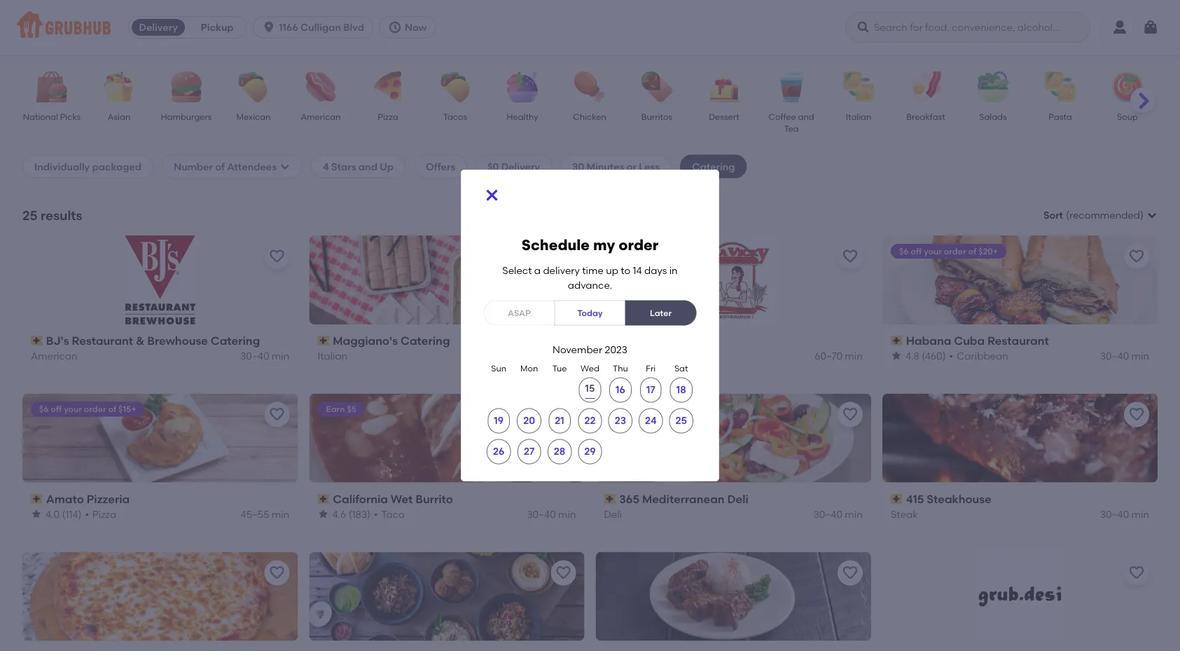 Task type: locate. For each thing, give the bounding box(es) containing it.
0 vertical spatial and
[[799, 111, 815, 122]]

off for amato pizzeria
[[51, 404, 62, 414]]

asap
[[508, 308, 531, 318]]

restaurant left &
[[72, 334, 133, 347]]

casa vicky logo image
[[689, 235, 778, 324]]

national picks
[[23, 111, 81, 122]]

american image
[[296, 71, 345, 102]]

subscription pass image left maggiano's
[[318, 336, 330, 346]]

30–40 min for burrito
[[527, 508, 576, 520]]

29 button
[[578, 439, 602, 464]]

0 vertical spatial delivery
[[139, 21, 178, 33]]

0 horizontal spatial restaurant
[[72, 334, 133, 347]]

american down american image
[[301, 111, 341, 122]]

0 horizontal spatial american
[[31, 350, 78, 362]]

0 horizontal spatial and
[[359, 160, 378, 172]]

delivery right $0
[[502, 160, 540, 172]]

select a delivery time up to 14 days in advance.
[[503, 265, 678, 291]]

wet
[[391, 492, 413, 506]]

0 horizontal spatial your
[[64, 404, 82, 414]]

25 right 24
[[676, 415, 687, 427]]

restaurant up caribbean on the right bottom
[[988, 334, 1049, 347]]

mexican up thu
[[604, 350, 644, 362]]

picks
[[60, 111, 81, 122]]

tea
[[784, 124, 799, 134]]

and up tea
[[799, 111, 815, 122]]

0 vertical spatial svg image
[[857, 20, 871, 34]]

in
[[670, 265, 678, 276]]

0 vertical spatial $6
[[900, 246, 909, 256]]

order
[[619, 236, 659, 254], [944, 246, 967, 256], [84, 404, 106, 414]]

23
[[615, 415, 627, 427]]

today button
[[555, 300, 626, 326]]

0 vertical spatial your
[[924, 246, 942, 256]]

burritos
[[642, 111, 673, 122]]

0 horizontal spatial pizza
[[92, 508, 116, 520]]

1 horizontal spatial italian
[[846, 111, 872, 122]]

1 horizontal spatial star icon image
[[318, 508, 329, 520]]

of left the $20+
[[969, 246, 977, 256]]

$0
[[488, 160, 499, 172]]

order up 14
[[619, 236, 659, 254]]

attendees
[[227, 160, 277, 172]]

hamburgers image
[[162, 71, 211, 102]]

$6
[[900, 246, 909, 256], [39, 404, 49, 414]]

• down amato pizzeria at the left bottom of the page
[[85, 508, 89, 520]]

1 horizontal spatial and
[[799, 111, 815, 122]]

0 horizontal spatial catering
[[211, 334, 260, 347]]

delivery left pickup button
[[139, 21, 178, 33]]

subscription pass image inside maggiano's catering link
[[318, 336, 330, 346]]

22
[[585, 415, 596, 427]]

1 vertical spatial american
[[31, 350, 78, 362]]

sat
[[675, 363, 689, 373]]

subscription pass image up steak at the bottom right
[[891, 494, 904, 504]]

save this restaurant image for maggiano's catering
[[555, 248, 572, 265]]

29
[[585, 445, 596, 457]]

• right (460)
[[950, 350, 954, 362]]

0 vertical spatial deli
[[728, 492, 749, 506]]

svg image down $0
[[484, 187, 501, 204]]

subscription pass image left casa
[[604, 336, 617, 346]]

order left the $20+
[[944, 246, 967, 256]]

earn
[[326, 404, 345, 414]]

25 for 25 results
[[22, 207, 38, 223]]

0 horizontal spatial off
[[51, 404, 62, 414]]

cuba
[[954, 334, 985, 347]]

up
[[606, 265, 619, 276]]

habana cuba restaurant
[[906, 334, 1049, 347]]

0 vertical spatial mexican
[[237, 111, 271, 122]]

subscription pass image inside the bj's restaurant & brewhouse catering link
[[31, 336, 43, 346]]

1 horizontal spatial your
[[924, 246, 942, 256]]

california wet burrito
[[333, 492, 453, 506]]

1 horizontal spatial •
[[374, 508, 378, 520]]

25 left results
[[22, 207, 38, 223]]

mediterranean
[[643, 492, 725, 506]]

pizza
[[378, 111, 398, 122], [92, 508, 116, 520]]

1 horizontal spatial american
[[301, 111, 341, 122]]

subscription pass image left amato
[[31, 494, 43, 504]]

svg image
[[1143, 19, 1160, 36], [262, 20, 276, 34], [388, 20, 402, 34], [280, 161, 291, 172]]

0 horizontal spatial deli
[[604, 508, 622, 520]]

0 horizontal spatial of
[[108, 404, 116, 414]]

pizzeria
[[87, 492, 130, 506]]

1 horizontal spatial svg image
[[857, 20, 871, 34]]

star icon image left 4.6 on the left bottom
[[318, 508, 329, 520]]

pizza down pizzeria
[[92, 508, 116, 520]]

healthy image
[[498, 71, 547, 102]]

30–40 min
[[240, 350, 290, 362], [1101, 350, 1150, 362], [527, 508, 576, 520], [814, 508, 863, 520], [1101, 508, 1150, 520]]

catering
[[692, 160, 735, 172], [211, 334, 260, 347], [401, 334, 450, 347]]

svg image right attendees
[[280, 161, 291, 172]]

pickup button
[[188, 16, 247, 39]]

and left up
[[359, 160, 378, 172]]

star icon image
[[891, 350, 902, 361], [31, 508, 42, 520], [318, 508, 329, 520]]

subscription pass image
[[891, 336, 904, 346], [891, 494, 904, 504]]

1 horizontal spatial 25
[[676, 415, 687, 427]]

14
[[633, 265, 642, 276]]

subscription pass image for 415 steakhouse
[[891, 494, 904, 504]]

0 vertical spatial italian
[[846, 111, 872, 122]]

1 horizontal spatial off
[[911, 246, 922, 256]]

• right (183)
[[374, 508, 378, 520]]

pizza image
[[364, 71, 413, 102]]

deli right the 'mediterranean'
[[728, 492, 749, 506]]

stars
[[332, 160, 356, 172]]

0 vertical spatial 25
[[22, 207, 38, 223]]

1 horizontal spatial restaurant
[[988, 334, 1049, 347]]

1 vertical spatial italian
[[318, 350, 348, 362]]

star icon image left 4.0
[[31, 508, 42, 520]]

$20+
[[979, 246, 998, 256]]

(460)
[[922, 350, 946, 362]]

italian down italian image
[[846, 111, 872, 122]]

svg image
[[857, 20, 871, 34], [484, 187, 501, 204]]

save this restaurant image
[[269, 248, 285, 265], [555, 248, 572, 265], [555, 406, 572, 423], [842, 406, 859, 423], [1129, 406, 1146, 423]]

breakfast image
[[902, 71, 951, 102]]

• for habana
[[950, 350, 954, 362]]

order left "$15+" at the bottom of page
[[84, 404, 106, 414]]

1 vertical spatial your
[[64, 404, 82, 414]]

your left "$15+" at the bottom of page
[[64, 404, 82, 414]]

subscription pass image inside amato pizzeria link
[[31, 494, 43, 504]]

delivery inside button
[[139, 21, 178, 33]]

save this restaurant image
[[842, 248, 859, 265], [1129, 248, 1146, 265], [269, 406, 285, 423], [269, 565, 285, 581], [555, 565, 572, 581], [842, 565, 859, 581], [1129, 565, 1146, 581]]

0 vertical spatial off
[[911, 246, 922, 256]]

my
[[594, 236, 615, 254]]

1 vertical spatial 25
[[676, 415, 687, 427]]

1 restaurant from the left
[[72, 334, 133, 347]]

1 horizontal spatial delivery
[[502, 160, 540, 172]]

subscription pass image left "california"
[[318, 494, 330, 504]]

delivery
[[543, 265, 580, 276]]

coffee and tea
[[769, 111, 815, 134]]

2 horizontal spatial •
[[950, 350, 954, 362]]

pasta image
[[1036, 71, 1085, 102]]

grub desi logo image
[[976, 552, 1065, 641]]

1 vertical spatial $6
[[39, 404, 49, 414]]

asian
[[108, 111, 130, 122]]

november
[[553, 343, 603, 355]]

1 horizontal spatial of
[[215, 160, 225, 172]]

individually
[[34, 160, 90, 172]]

catering down dessert
[[692, 160, 735, 172]]

415 steakhouse
[[906, 492, 992, 506]]

tacos image
[[431, 71, 480, 102]]

0 horizontal spatial star icon image
[[31, 508, 42, 520]]

subscription pass image
[[31, 336, 43, 346], [318, 336, 330, 346], [604, 336, 617, 346], [31, 494, 43, 504], [318, 494, 330, 504], [604, 494, 617, 504]]

catering right brewhouse
[[211, 334, 260, 347]]

1 vertical spatial of
[[969, 246, 977, 256]]

1 horizontal spatial order
[[619, 236, 659, 254]]

healthy
[[507, 111, 539, 122]]

and inside coffee and tea
[[799, 111, 815, 122]]

min for california wet burrito
[[559, 508, 576, 520]]

a
[[535, 265, 541, 276]]

$6 for habana cuba restaurant
[[900, 246, 909, 256]]

catering right maggiano's
[[401, 334, 450, 347]]

steak
[[891, 508, 918, 520]]

mexican down mexican image
[[237, 111, 271, 122]]

22 button
[[578, 408, 602, 433]]

svg image left 1166
[[262, 20, 276, 34]]

subscription pass image left habana
[[891, 336, 904, 346]]

bj's restaurant & brewhouse catering link
[[31, 333, 290, 349]]

cell
[[575, 377, 606, 402]]

of left "$15+" at the bottom of page
[[108, 404, 116, 414]]

4.8 (460)
[[906, 350, 946, 362]]

min for 415 steakhouse
[[1132, 508, 1150, 520]]

2 horizontal spatial of
[[969, 246, 977, 256]]

and
[[799, 111, 815, 122], [359, 160, 378, 172]]

25 inside 25 button
[[676, 415, 687, 427]]

2 horizontal spatial order
[[944, 246, 967, 256]]

25 button
[[670, 408, 694, 433]]

0 horizontal spatial mexican
[[237, 111, 271, 122]]

120–130 min
[[521, 350, 576, 362]]

subscription pass image for maggiano's catering
[[318, 336, 330, 346]]

restaurant
[[72, 334, 133, 347], [988, 334, 1049, 347]]

0 horizontal spatial 25
[[22, 207, 38, 223]]

your for habana
[[924, 246, 942, 256]]

2 subscription pass image from the top
[[891, 494, 904, 504]]

italian down maggiano's
[[318, 350, 348, 362]]

0 horizontal spatial order
[[84, 404, 106, 414]]

pasta
[[1049, 111, 1073, 122]]

1 vertical spatial off
[[51, 404, 62, 414]]

0 horizontal spatial svg image
[[484, 187, 501, 204]]

taco
[[381, 508, 405, 520]]

bj's restaurant & brewhouse catering logo image
[[125, 235, 195, 324]]

off
[[911, 246, 922, 256], [51, 404, 62, 414]]

of
[[215, 160, 225, 172], [969, 246, 977, 256], [108, 404, 116, 414]]

subscription pass image left bj's
[[31, 336, 43, 346]]

0 vertical spatial subscription pass image
[[891, 336, 904, 346]]

1 horizontal spatial $6
[[900, 246, 909, 256]]

save this restaurant image for 365 mediterranean deli
[[842, 406, 859, 423]]

minutes
[[587, 160, 625, 172]]

1 horizontal spatial pizza
[[378, 111, 398, 122]]

21 button
[[549, 408, 571, 433]]

coffee and tea image
[[767, 71, 816, 102]]

2 vertical spatial of
[[108, 404, 116, 414]]

california
[[333, 492, 388, 506]]

star icon image left 4.8 at the bottom right
[[891, 350, 902, 361]]

1 vertical spatial svg image
[[484, 187, 501, 204]]

1 vertical spatial deli
[[604, 508, 622, 520]]

your left the $20+
[[924, 246, 942, 256]]

0 horizontal spatial •
[[85, 508, 89, 520]]

vicky
[[652, 334, 682, 347]]

0 horizontal spatial $6
[[39, 404, 49, 414]]

1 horizontal spatial mexican
[[604, 350, 644, 362]]

pizza down pizza "image"
[[378, 111, 398, 122]]

svg image up italian image
[[857, 20, 871, 34]]

svg image inside now 'button'
[[388, 20, 402, 34]]

subscription pass image inside habana cuba restaurant link
[[891, 336, 904, 346]]

salads image
[[969, 71, 1018, 102]]

subscription pass image inside california wet burrito link
[[318, 494, 330, 504]]

17 button
[[640, 377, 662, 402]]

• for california
[[374, 508, 378, 520]]

american down bj's
[[31, 350, 78, 362]]

1 vertical spatial mexican
[[604, 350, 644, 362]]

your
[[924, 246, 942, 256], [64, 404, 82, 414]]

2 horizontal spatial star icon image
[[891, 350, 902, 361]]

of for habana cuba restaurant
[[969, 246, 977, 256]]

amato
[[46, 492, 84, 506]]

subscription pass image inside 365 mediterranean deli link
[[604, 494, 617, 504]]

dessert image
[[700, 71, 749, 102]]

deli down 365 at the bottom right of the page
[[604, 508, 622, 520]]

svg image left now
[[388, 20, 402, 34]]

subscription pass image left 365 at the bottom right of the page
[[604, 494, 617, 504]]

habana
[[906, 334, 952, 347]]

$15+
[[118, 404, 136, 414]]

days
[[645, 265, 667, 276]]

star icon image for california
[[318, 508, 329, 520]]

17
[[647, 384, 656, 396]]

subscription pass image inside casa vicky link
[[604, 336, 617, 346]]

1 vertical spatial pizza
[[92, 508, 116, 520]]

1 vertical spatial subscription pass image
[[891, 494, 904, 504]]

subscription pass image inside 415 steakhouse link
[[891, 494, 904, 504]]

of right number
[[215, 160, 225, 172]]

min for habana cuba restaurant
[[1132, 350, 1150, 362]]

$6 for amato pizzeria
[[39, 404, 49, 414]]

star icon image for amato
[[31, 508, 42, 520]]

0 horizontal spatial delivery
[[139, 21, 178, 33]]

1 subscription pass image from the top
[[891, 336, 904, 346]]

0 vertical spatial american
[[301, 111, 341, 122]]

italian image
[[835, 71, 884, 102]]



Task type: describe. For each thing, give the bounding box(es) containing it.
svg image up soup image
[[1143, 19, 1160, 36]]

chicken
[[573, 111, 607, 122]]

• caribbean
[[950, 350, 1009, 362]]

30–40 for &
[[240, 350, 269, 362]]

number of attendees
[[174, 160, 277, 172]]

star icon image for habana
[[891, 350, 902, 361]]

min for amato pizzeria
[[272, 508, 290, 520]]

28
[[554, 445, 566, 457]]

casa
[[620, 334, 649, 347]]

of for amato pizzeria
[[108, 404, 116, 414]]

min for bj's restaurant & brewhouse catering
[[272, 350, 290, 362]]

asap button
[[484, 300, 555, 326]]

30–40 min for &
[[240, 350, 290, 362]]

steakhouse
[[927, 492, 992, 506]]

16 button
[[610, 377, 632, 402]]

earn $5
[[326, 404, 356, 414]]

off for habana cuba restaurant
[[911, 246, 922, 256]]

min for 365 mediterranean deli
[[845, 508, 863, 520]]

mon
[[521, 363, 538, 373]]

less
[[639, 160, 660, 172]]

60–70 min
[[815, 350, 863, 362]]

21
[[555, 415, 565, 427]]

45–55
[[241, 508, 269, 520]]

burritos image
[[633, 71, 682, 102]]

casa vicky
[[620, 334, 682, 347]]

order for amato pizzeria
[[84, 404, 106, 414]]

breakfast
[[907, 111, 946, 122]]

delivery button
[[129, 16, 188, 39]]

advance.
[[568, 279, 613, 291]]

subscription pass image for habana cuba restaurant
[[891, 336, 904, 346]]

results
[[41, 207, 82, 223]]

1 vertical spatial delivery
[[502, 160, 540, 172]]

national
[[23, 111, 58, 122]]

sun
[[491, 363, 507, 373]]

subscription pass image for bj's restaurant & brewhouse catering
[[31, 336, 43, 346]]

1 vertical spatial and
[[359, 160, 378, 172]]

svg image inside main navigation navigation
[[857, 20, 871, 34]]

schedule
[[522, 236, 590, 254]]

415 steakhouse link
[[891, 491, 1150, 507]]

wed
[[581, 363, 600, 373]]

20 button
[[517, 408, 542, 433]]

365 mediterranean deli link
[[604, 491, 863, 507]]

27
[[524, 445, 535, 457]]

amato pizzeria
[[46, 492, 130, 506]]

• for amato
[[85, 508, 89, 520]]

salads
[[980, 111, 1007, 122]]

30–40 min for deli
[[814, 508, 863, 520]]

(183)
[[349, 508, 370, 520]]

• pizza
[[85, 508, 116, 520]]

1166
[[279, 21, 298, 33]]

hamburgers
[[161, 111, 212, 122]]

2 restaurant from the left
[[988, 334, 1049, 347]]

habana cuba restaurant link
[[891, 333, 1150, 349]]

0 horizontal spatial italian
[[318, 350, 348, 362]]

60–70
[[815, 350, 843, 362]]

svg image inside "1166 culligan blvd" button
[[262, 20, 276, 34]]

subscription pass image for california wet burrito
[[318, 494, 330, 504]]

1166 culligan blvd
[[279, 21, 364, 33]]

pickup
[[201, 21, 234, 33]]

min for casa vicky
[[845, 350, 863, 362]]

chicken image
[[566, 71, 615, 102]]

415
[[906, 492, 924, 506]]

up
[[380, 160, 394, 172]]

national picks image
[[27, 71, 76, 102]]

18 button
[[670, 377, 693, 402]]

28 button
[[548, 439, 572, 464]]

2 horizontal spatial catering
[[692, 160, 735, 172]]

schedule my order
[[522, 236, 659, 254]]

offers
[[426, 160, 456, 172]]

30–40 for deli
[[814, 508, 843, 520]]

30
[[573, 160, 585, 172]]

save this restaurant image for bj's restaurant & brewhouse catering
[[269, 248, 285, 265]]

0 vertical spatial of
[[215, 160, 225, 172]]

0 vertical spatial pizza
[[378, 111, 398, 122]]

subscription pass image for casa vicky
[[604, 336, 617, 346]]

time
[[583, 265, 604, 276]]

2023
[[605, 343, 628, 355]]

4 stars and up
[[323, 160, 394, 172]]

1166 culligan blvd button
[[253, 16, 379, 39]]

1 horizontal spatial catering
[[401, 334, 450, 347]]

26 button
[[487, 439, 511, 464]]

soup image
[[1104, 71, 1153, 102]]

or
[[627, 160, 637, 172]]

to
[[621, 265, 631, 276]]

$5
[[347, 404, 356, 414]]

30–40 min for restaurant
[[1101, 350, 1150, 362]]

25 for 25
[[676, 415, 687, 427]]

culligan
[[301, 21, 341, 33]]

save this restaurant image for 415 steakhouse
[[1129, 406, 1146, 423]]

4
[[323, 160, 329, 172]]

30–40 for restaurant
[[1101, 350, 1130, 362]]

caribbean
[[957, 350, 1009, 362]]

subscription pass image for amato pizzeria
[[31, 494, 43, 504]]

now
[[405, 21, 427, 33]]

order for habana cuba restaurant
[[944, 246, 967, 256]]

burrito
[[416, 492, 453, 506]]

30 minutes or less
[[573, 160, 660, 172]]

blvd
[[344, 21, 364, 33]]

120–130
[[521, 350, 556, 362]]

subscription pass image for 365 mediterranean deli
[[604, 494, 617, 504]]

27 button
[[518, 439, 541, 464]]

1 horizontal spatial deli
[[728, 492, 749, 506]]

main navigation navigation
[[0, 0, 1181, 55]]

now button
[[379, 16, 442, 39]]

fri
[[646, 363, 656, 373]]

today
[[578, 308, 603, 318]]

casa vicky link
[[604, 333, 863, 349]]

number
[[174, 160, 213, 172]]

25 results
[[22, 207, 82, 223]]

mexican image
[[229, 71, 278, 102]]

your for amato
[[64, 404, 82, 414]]

soup
[[1118, 111, 1139, 122]]

26
[[493, 445, 505, 457]]

24
[[645, 415, 657, 427]]

asian image
[[95, 71, 144, 102]]

16
[[616, 384, 626, 396]]

packaged
[[92, 160, 142, 172]]

$6 off your order of $15+
[[39, 404, 136, 414]]

30–40 for burrito
[[527, 508, 556, 520]]

min for maggiano's catering
[[559, 350, 576, 362]]



Task type: vqa. For each thing, say whether or not it's contained in the screenshot.


